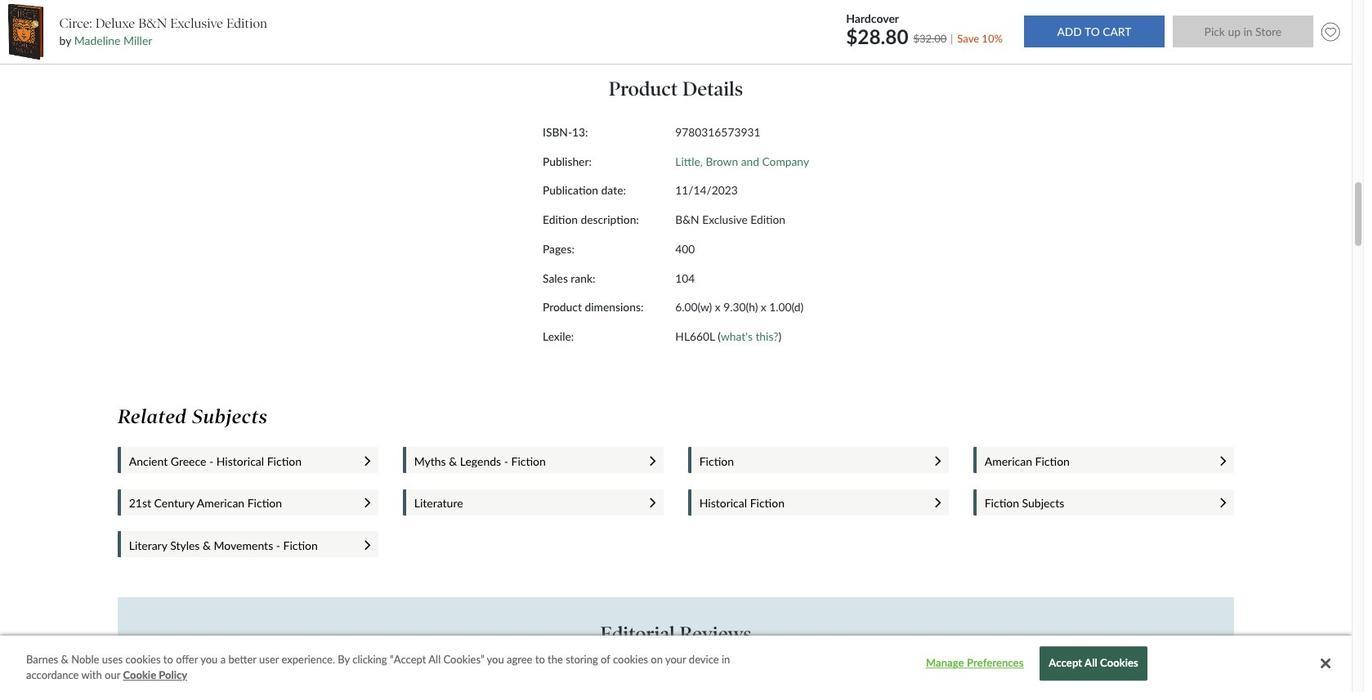 Task type: vqa. For each thing, say whether or not it's contained in the screenshot.
our
yes



Task type: locate. For each thing, give the bounding box(es) containing it.
add to wishlist image
[[1318, 19, 1344, 45]]

to up immortals…proves
[[672, 666, 681, 678]]

manage
[[926, 657, 964, 670]]

subjects for fiction subjects
[[1022, 497, 1065, 510]]

this left most in the bottom of the page
[[559, 666, 575, 678]]

ancient greece - historical fiction link
[[129, 454, 349, 468]]

& right styles
[[203, 539, 211, 553]]

0 horizontal spatial x
[[715, 300, 721, 314]]

9.30(h)
[[724, 300, 758, 314]]

2 cookies from the left
[[613, 653, 648, 666]]

pages:
[[543, 242, 575, 256]]

1 horizontal spatial &
[[203, 539, 211, 553]]

manage preferences
[[926, 657, 1024, 670]]

1.00(d)
[[769, 300, 804, 314]]

miller
[[123, 34, 152, 48]]

1 vertical spatial product
[[543, 300, 582, 314]]

movements
[[214, 539, 273, 553]]

0 vertical spatial product
[[609, 77, 678, 101]]

fiction
[[267, 454, 302, 468], [511, 454, 546, 468], [700, 454, 734, 468], [1035, 454, 1070, 468], [247, 497, 282, 510], [750, 497, 785, 510], [985, 497, 1019, 510], [283, 539, 318, 553]]

2 horizontal spatial edition
[[751, 213, 786, 227]]

0 vertical spatial &
[[449, 454, 457, 468]]

product for product dimensions:
[[543, 300, 582, 314]]

circe:
[[59, 15, 92, 31]]

rank:
[[571, 271, 596, 285]]

1 horizontal spatial exclusive
[[702, 213, 748, 227]]

product left details
[[609, 77, 678, 101]]

0 horizontal spatial as
[[725, 666, 734, 678]]

her up instincts.
[[458, 666, 472, 678]]

in right device
[[722, 653, 730, 666]]

all inside barnes & noble uses cookies to offer you a better user experience. by clicking "accept all cookies" you agree to the storing of cookies on your device in accordance with our
[[429, 653, 441, 666]]

to up policy
[[163, 653, 173, 666]]

0 vertical spatial historical
[[216, 454, 264, 468]]

circe: deluxe b&n exclusive edition image
[[8, 4, 43, 60]]

cookies left on
[[613, 653, 648, 666]]

this down possible in the bottom right of the page
[[804, 681, 820, 692]]

as
[[725, 666, 734, 678], [762, 666, 771, 678]]

- right greece
[[209, 454, 214, 468]]

american up literary styles & movements - fiction
[[197, 497, 245, 510]]

exclusive
[[170, 15, 223, 31], [702, 213, 748, 227]]

our
[[105, 669, 120, 682]]

exclusive right deluxe
[[170, 15, 223, 31]]

her down "…miller"
[[342, 681, 356, 692]]

& inside barnes & noble uses cookies to offer you a better user experience. by clicking "accept all cookies" you agree to the storing of cookies on your device in accordance with our
[[61, 653, 69, 666]]

1 horizontal spatial as
[[762, 666, 771, 678]]

little, brown and company link
[[676, 154, 809, 168]]

1 horizontal spatial subjects
[[1022, 497, 1065, 510]]

product
[[609, 77, 678, 101], [543, 300, 582, 314]]

and down human—from on the right bottom
[[871, 681, 887, 692]]

1 vertical spatial subjects
[[1022, 497, 1065, 510]]

fiction up historical fiction
[[700, 454, 734, 468]]

possible
[[774, 666, 809, 678]]

all
[[429, 653, 441, 666], [1085, 657, 1098, 670]]

to right possible in the bottom right of the page
[[812, 666, 821, 678]]

0 horizontal spatial historical
[[216, 454, 264, 468]]

subjects down the american fiction
[[1022, 497, 1065, 510]]

cookies
[[1100, 657, 1139, 670]]

1 horizontal spatial american
[[985, 454, 1033, 468]]

b&n up miller
[[138, 15, 167, 31]]

thoughtful
[[822, 681, 868, 692]]

0 vertical spatial and
[[741, 154, 759, 168]]

product up the lexile:
[[543, 300, 582, 314]]

myths
[[414, 454, 446, 468]]

uses
[[102, 653, 123, 666]]

hl660l
[[676, 329, 715, 343]]

fiction down "fiction" link
[[750, 497, 785, 510]]

subjects up ancient greece - historical fiction link
[[192, 405, 268, 428]]

2 vertical spatial &
[[61, 653, 69, 666]]

- right legends
[[504, 454, 508, 468]]

american up fiction subjects
[[985, 454, 1033, 468]]

of
[[601, 653, 610, 666], [547, 666, 556, 678], [949, 666, 958, 678], [576, 681, 585, 692]]

0 horizontal spatial and
[[741, 154, 759, 168]]

in up instincts.
[[447, 666, 455, 678]]

as left close
[[725, 666, 734, 678]]

lexile:
[[543, 329, 574, 343]]

1 horizontal spatial in
[[722, 653, 730, 666]]

0 horizontal spatial in
[[447, 666, 455, 678]]

0 horizontal spatial product
[[543, 300, 582, 314]]

0 vertical spatial subjects
[[192, 405, 268, 428]]

reviews
[[680, 622, 752, 646]]

accordance
[[26, 669, 79, 682]]

cookies up cookie
[[125, 653, 161, 666]]

0 horizontal spatial you
[[200, 653, 218, 666]]

1 horizontal spatial all
[[1085, 657, 1098, 670]]

x
[[715, 300, 721, 314], [761, 300, 767, 314]]

related
[[118, 405, 187, 428]]

6.00(w) x 9.30(h) x 1.00(d)
[[676, 300, 804, 314]]

what people are saying link
[[731, 14, 917, 52]]

barnes & noble uses cookies to offer you a better user experience. by clicking "accept all cookies" you agree to the storing of cookies on your device in accordance with our
[[26, 653, 730, 682]]

characterization
[[475, 666, 545, 678]]

historical fiction
[[700, 497, 785, 510]]

you left a
[[200, 653, 218, 666]]

manage preferences button
[[924, 648, 1026, 680]]

0 horizontal spatial cookies
[[125, 653, 161, 666]]

in inside barnes & noble uses cookies to offer you a better user experience. by clicking "accept all cookies" you agree to the storing of cookies on your device in accordance with our
[[722, 653, 730, 666]]

0 horizontal spatial all
[[429, 653, 441, 666]]

as right close
[[762, 666, 771, 678]]

& up accordance
[[61, 653, 69, 666]]

…miller
[[340, 666, 373, 678]]

1 vertical spatial b&n
[[676, 213, 700, 227]]

0 horizontal spatial edition
[[226, 15, 267, 31]]

b&n
[[138, 15, 167, 31], [676, 213, 700, 227]]

1 horizontal spatial -
[[276, 539, 280, 553]]

the up compassionate
[[901, 666, 916, 678]]

1 horizontal spatial and
[[871, 681, 887, 692]]

subjects for related subjects
[[192, 405, 268, 428]]

little, brown and company
[[676, 154, 809, 168]]

& right myths
[[449, 454, 457, 468]]

all right the "accept
[[429, 653, 441, 666]]

1 horizontal spatial historical
[[700, 497, 747, 510]]

1 horizontal spatial product
[[609, 77, 678, 101]]

fiction up fiction subjects
[[1035, 454, 1070, 468]]

- right movements
[[276, 539, 280, 553]]

1 horizontal spatial you
[[487, 653, 504, 666]]

(
[[718, 329, 721, 343]]

21st century american fiction link
[[129, 497, 349, 510]]

and
[[741, 154, 759, 168], [871, 681, 887, 692]]

0 horizontal spatial this
[[559, 666, 575, 678]]

to down possible in the bottom right of the page
[[792, 681, 802, 692]]

determined,
[[392, 666, 445, 678]]

0 horizontal spatial -
[[209, 454, 214, 468]]

of right most in the bottom of the page
[[601, 653, 610, 666]]

1 as from the left
[[725, 666, 734, 678]]

6.00(w)
[[676, 300, 712, 314]]

0 vertical spatial b&n
[[138, 15, 167, 31]]

literary
[[129, 539, 167, 553]]

0 horizontal spatial the
[[548, 653, 563, 666]]

all right accept
[[1085, 657, 1098, 670]]

2 as from the left
[[762, 666, 771, 678]]

x left 1.00(d) at top right
[[761, 300, 767, 314]]

company
[[762, 154, 809, 168]]

1 horizontal spatial b&n
[[676, 213, 700, 227]]

0 horizontal spatial b&n
[[138, 15, 167, 31]]

1 horizontal spatial cookies
[[613, 653, 648, 666]]

insouciance
[[523, 681, 574, 692]]

sales
[[543, 271, 568, 285]]

0 horizontal spatial american
[[197, 497, 245, 510]]

ancient greece - historical fiction
[[129, 454, 302, 468]]

little,
[[676, 154, 703, 168]]

fiction subjects link
[[985, 497, 1205, 510]]

0 horizontal spatial subjects
[[192, 405, 268, 428]]

details
[[683, 77, 743, 101]]

publication date:
[[543, 184, 626, 197]]

preferences
[[967, 657, 1024, 670]]

1 horizontal spatial x
[[761, 300, 767, 314]]

voice
[[977, 666, 1000, 678]]

american fiction link
[[985, 454, 1205, 468]]

exclusive down 11/14/2023
[[702, 213, 748, 227]]

1 vertical spatial exclusive
[[702, 213, 748, 227]]

the left storing at the bottom
[[548, 653, 563, 666]]

2 horizontal spatial &
[[449, 454, 457, 468]]

intense
[[359, 681, 391, 692]]

you left agree
[[487, 653, 504, 666]]

1 vertical spatial and
[[871, 681, 887, 692]]

None submit
[[1024, 16, 1165, 48], [1173, 16, 1314, 48], [1024, 16, 1165, 48], [1173, 16, 1314, 48]]

cookie
[[123, 669, 156, 682]]

1 horizontal spatial edition
[[543, 213, 578, 227]]

0 vertical spatial exclusive
[[170, 15, 223, 31]]

bring
[[684, 666, 706, 678]]

0 horizontal spatial exclusive
[[170, 15, 223, 31]]

myths & legends - fiction link
[[414, 454, 634, 468]]

most
[[577, 666, 599, 678]]

and right brown
[[741, 154, 759, 168]]

edition description:
[[543, 213, 639, 227]]

0 horizontal spatial &
[[61, 653, 69, 666]]

clicking
[[353, 653, 387, 666]]

product details tab panel
[[391, 52, 962, 383]]

2 horizontal spatial the
[[901, 666, 916, 678]]

related subjects
[[118, 405, 268, 428]]

1 vertical spatial this
[[804, 681, 820, 692]]

barnes
[[26, 653, 58, 666]]

accept all cookies button
[[1040, 647, 1148, 681]]

the up thoughtful
[[823, 666, 838, 678]]

b&n up 400
[[676, 213, 700, 227]]

fiction subjects
[[985, 497, 1065, 510]]

1 horizontal spatial the
[[823, 666, 838, 678]]

edition
[[226, 15, 267, 31], [543, 213, 578, 227], [751, 213, 786, 227]]

this
[[559, 666, 575, 678], [804, 681, 820, 692]]

21st century american fiction
[[129, 497, 282, 510]]

by
[[59, 34, 71, 48]]

her right the bring
[[708, 666, 723, 678]]

1 x from the left
[[715, 300, 721, 314]]

madeline miller link
[[74, 34, 152, 48]]

$32.00
[[914, 32, 947, 45]]

x left 9.30(h)
[[715, 300, 721, 314]]



Task type: describe. For each thing, give the bounding box(es) containing it.
of up insouciance
[[547, 666, 556, 678]]

better
[[228, 653, 256, 666]]

1 horizontal spatial this
[[804, 681, 820, 692]]

immortals…proves
[[633, 681, 713, 692]]

to right agree
[[535, 653, 545, 666]]

11/14/2023
[[676, 184, 738, 197]]

policy
[[159, 669, 187, 682]]

privacy alert dialog
[[0, 636, 1352, 692]]

2 you from the left
[[487, 653, 504, 666]]

editorial
[[600, 622, 675, 646]]

fiction up literature link
[[511, 454, 546, 468]]

the
[[475, 681, 492, 692]]

american fiction
[[985, 454, 1070, 468]]

what people are saying
[[764, 26, 884, 40]]

product for product details
[[609, 77, 678, 101]]

1 vertical spatial &
[[203, 539, 211, 553]]

literary styles & movements - fiction
[[129, 539, 318, 553]]

date:
[[601, 184, 626, 197]]

& for cookies
[[61, 653, 69, 666]]

$28.80
[[846, 24, 909, 48]]

increasingly
[[716, 681, 767, 692]]

1 vertical spatial american
[[197, 497, 245, 510]]

save 10%
[[958, 32, 1003, 45]]

a
[[220, 653, 226, 666]]

storing
[[566, 653, 598, 666]]

fiction right movements
[[283, 539, 318, 553]]

woman
[[957, 681, 989, 692]]

b&n exclusive edition
[[676, 213, 786, 227]]

2 horizontal spatial -
[[504, 454, 508, 468]]

0 vertical spatial american
[[985, 454, 1033, 468]]

and inside …miller has determined, in her characterization of this most powerful witch, to bring her as close as possible to the human—from the timbre of her voice to her intense maternal instincts. the brutal insouciance of her fellow immortals…proves increasingly alien to this thoughtful and compassionate woman wh
[[871, 681, 887, 692]]

isbn-13:
[[543, 125, 588, 139]]

9780316573931
[[676, 125, 761, 139]]

fiction link
[[700, 454, 919, 468]]

hardcover
[[846, 11, 899, 25]]

description:
[[581, 213, 639, 227]]

in inside …miller has determined, in her characterization of this most powerful witch, to bring her as close as possible to the human—from the timbre of her voice to her intense maternal instincts. the brutal insouciance of her fellow immortals…proves increasingly alien to this thoughtful and compassionate woman wh
[[447, 666, 455, 678]]

exclusive inside product details tab panel
[[702, 213, 748, 227]]

on
[[651, 653, 663, 666]]

what
[[764, 26, 792, 40]]

agree
[[507, 653, 533, 666]]

ancient
[[129, 454, 168, 468]]

1 you from the left
[[200, 653, 218, 666]]

her down most in the bottom of the page
[[588, 681, 602, 692]]

literature link
[[414, 497, 634, 510]]

of down most in the bottom of the page
[[576, 681, 585, 692]]

21st
[[129, 497, 151, 510]]

publisher:
[[543, 154, 592, 168]]

$28.80 $32.00
[[846, 24, 947, 48]]

fiction up the 21st century american fiction link
[[267, 454, 302, 468]]

b&n inside circe: deluxe b&n exclusive edition by madeline miller
[[138, 15, 167, 31]]

circe: deluxe b&n exclusive edition by madeline miller
[[59, 15, 267, 48]]

400
[[676, 242, 695, 256]]

century
[[154, 497, 194, 510]]

cookie policy link
[[123, 668, 187, 684]]

witch,
[[643, 666, 669, 678]]

104
[[676, 271, 695, 285]]

powerful
[[601, 666, 641, 678]]

saying
[[852, 26, 884, 40]]

sales rank:
[[543, 271, 596, 285]]

myths & legends - fiction
[[414, 454, 546, 468]]

what's
[[721, 329, 753, 343]]

compassionate
[[889, 681, 954, 692]]

alien
[[769, 681, 790, 692]]

historical fiction link
[[700, 497, 919, 510]]

fiction up movements
[[247, 497, 282, 510]]

of right 'timbre'
[[949, 666, 958, 678]]

product dimensions:
[[543, 300, 644, 314]]

her up woman
[[961, 666, 975, 678]]

accept all cookies
[[1049, 657, 1139, 670]]

literary styles & movements - fiction link
[[129, 539, 349, 553]]

edition inside circe: deluxe b&n exclusive edition by madeline miller
[[226, 15, 267, 31]]

to right "voice" at the bottom right
[[1003, 666, 1012, 678]]

hl660l ( what's this? )
[[676, 329, 782, 343]]

are
[[831, 26, 849, 40]]

fiction down the american fiction
[[985, 497, 1019, 510]]

)
[[779, 329, 782, 343]]

user
[[259, 653, 279, 666]]

by
[[338, 653, 350, 666]]

1 cookies from the left
[[125, 653, 161, 666]]

with
[[81, 669, 102, 682]]

greece
[[171, 454, 206, 468]]

has
[[375, 666, 390, 678]]

of inside barnes & noble uses cookies to offer you a better user experience. by clicking "accept all cookies" you agree to the storing of cookies on your device in accordance with our
[[601, 653, 610, 666]]

accept
[[1049, 657, 1083, 670]]

madeline
[[74, 34, 121, 48]]

the inside barnes & noble uses cookies to offer you a better user experience. by clicking "accept all cookies" you agree to the storing of cookies on your device in accordance with our
[[548, 653, 563, 666]]

13:
[[572, 125, 588, 139]]

people
[[795, 26, 829, 40]]

all inside button
[[1085, 657, 1098, 670]]

and inside product details tab panel
[[741, 154, 759, 168]]

exclusive inside circe: deluxe b&n exclusive edition by madeline miller
[[170, 15, 223, 31]]

1 vertical spatial historical
[[700, 497, 747, 510]]

b&n inside product details tab panel
[[676, 213, 700, 227]]

offer
[[176, 653, 198, 666]]

editorial reviews
[[600, 622, 752, 646]]

& for fiction
[[449, 454, 457, 468]]

what's this? link
[[721, 329, 779, 343]]

fellow
[[604, 681, 631, 692]]

"accept
[[390, 653, 426, 666]]

human—from
[[840, 666, 899, 678]]

maternal
[[393, 681, 432, 692]]

2 x from the left
[[761, 300, 767, 314]]

0 vertical spatial this
[[559, 666, 575, 678]]

instincts.
[[434, 681, 473, 692]]

cookies"
[[444, 653, 484, 666]]

…miller has determined, in her characterization of this most powerful witch, to bring her as close as possible to the human—from the timbre of her voice to her intense maternal instincts. the brutal insouciance of her fellow immortals…proves increasingly alien to this thoughtful and compassionate woman wh
[[340, 666, 1012, 692]]



